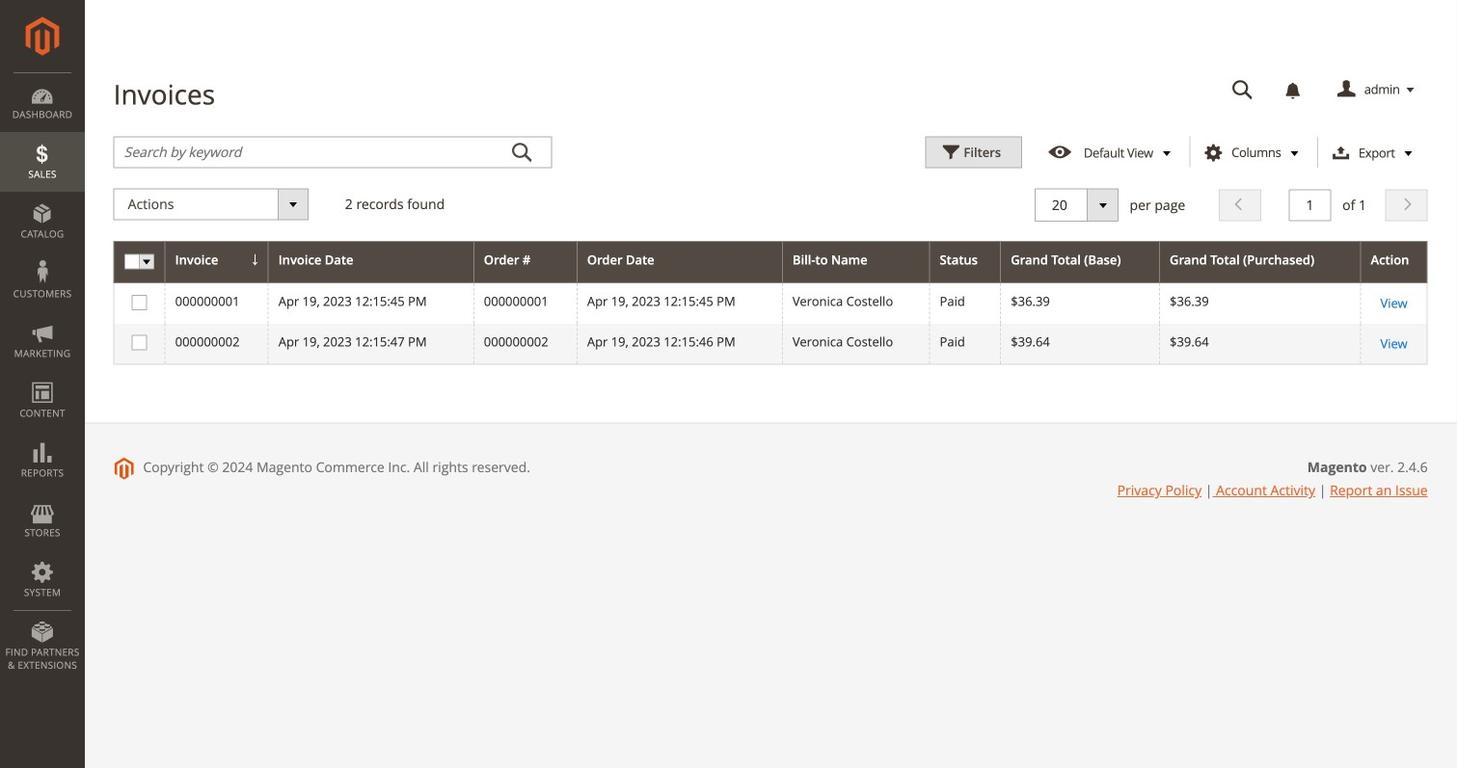 Task type: locate. For each thing, give the bounding box(es) containing it.
None number field
[[1290, 190, 1332, 222]]

None checkbox
[[132, 295, 144, 308], [132, 335, 144, 348], [132, 295, 144, 308], [132, 335, 144, 348]]

None text field
[[1219, 73, 1268, 107], [1051, 195, 1109, 215], [1219, 73, 1268, 107], [1051, 195, 1109, 215]]

menu bar
[[0, 72, 85, 682]]

Search by keyword text field
[[114, 137, 553, 168]]



Task type: describe. For each thing, give the bounding box(es) containing it.
magento admin panel image
[[26, 16, 59, 56]]



